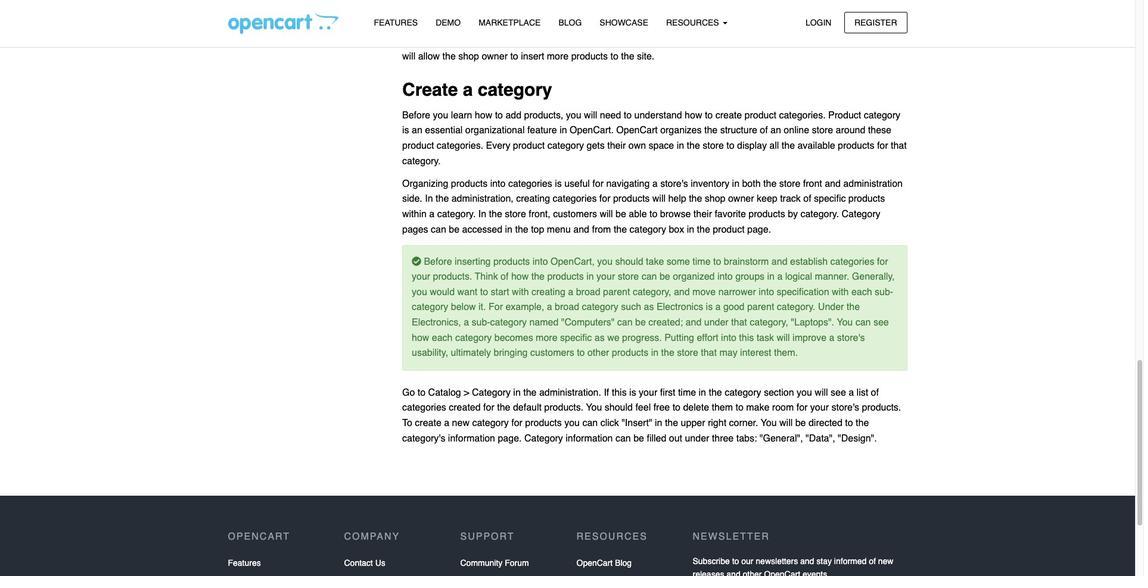 Task type: describe. For each thing, give the bounding box(es) containing it.
in down organizes
[[677, 141, 684, 151]]

1 vertical spatial as
[[595, 333, 605, 344]]

category up make
[[725, 388, 761, 399]]

store's inside organizing products into categories is useful for navigating a store's inventory in both the store front and administration side. in the administration, creating categories for products will help the shop owner keep track of specific products within a category. in the store front, customers will be able to browse their favorite products by category. category pages can be accessed in the top menu and from the category box in the product page.
[[660, 179, 688, 189]]

move
[[692, 287, 716, 298]]

a inside clicking "edit" under "action" will direct the administrator to a form to change the category information. clicking "insert" will allow the shop owner to insert more products to the site.
[[653, 36, 658, 47]]

your down from
[[597, 272, 615, 283]]

product down essential
[[402, 141, 434, 151]]

1 vertical spatial resources
[[577, 532, 648, 543]]

see inside go to catalog > category in the administration. if this is your first time in the category section you will see a list of categories created for the default products. you should feel free to delete them to make room for your store's products. to create a new category for products you can click "insert" in the upper right corner. you will be directed to the category's information page. category information can be filled out under three tabs: "general", "data", "design".
[[831, 388, 846, 399]]

owner inside organizing products into categories is useful for navigating a store's inventory in both the store front and administration side. in the administration, creating categories for products will help the shop owner keep track of specific products within a category. in the store front, customers will be able to browse their favorite products by category. category pages can be accessed in the top menu and from the category box in the product page.
[[728, 194, 754, 205]]

start
[[491, 287, 509, 298]]

help
[[668, 194, 686, 205]]

upper
[[681, 418, 705, 429]]

category up becomes
[[490, 318, 527, 328]]

navigating
[[606, 179, 650, 189]]

category down feature
[[547, 141, 584, 151]]

the up example,
[[531, 272, 545, 283]]

structure
[[720, 125, 757, 136]]

in right feature
[[560, 125, 567, 136]]

how up example,
[[511, 272, 529, 283]]

to up the "design".
[[845, 418, 853, 429]]

0 horizontal spatial that
[[701, 348, 717, 359]]

category inside organizing products into categories is useful for navigating a store's inventory in both the store front and administration side. in the administration, creating categories for products will help the shop owner keep track of specific products within a category. in the store front, customers will be able to browse their favorite products by category. category pages can be accessed in the top menu and from the category box in the product page.
[[630, 224, 666, 235]]

a down opencart,
[[568, 287, 573, 298]]

to inside organizing products into categories is useful for navigating a store's inventory in both the store front and administration side. in the administration, creating categories for products will help the shop owner keep track of specific products within a category. in the store front, customers will be able to browse their favorite products by category. category pages can be accessed in the top menu and from the category box in the product page.
[[650, 209, 657, 220]]

the right help
[[689, 194, 702, 205]]

need
[[600, 110, 621, 121]]

by
[[788, 209, 798, 220]]

can down generally,
[[855, 318, 871, 328]]

demo link
[[427, 13, 470, 33]]

the up default
[[523, 388, 537, 399]]

how up organizes
[[685, 110, 702, 121]]

administration.
[[539, 388, 601, 399]]

create inside go to catalog > category in the administration. if this is your first time in the category section you will see a list of categories created for the default products. you should feel free to delete them to make room for your store's products. to create a new category for products you can click "insert" in the upper right corner. you will be directed to the category's information page. category information can be filled out under three tabs: "general", "data", "design".
[[415, 418, 441, 429]]

the down organizes
[[687, 141, 700, 151]]

browse
[[660, 209, 691, 220]]

and up logical
[[772, 257, 787, 267]]

for inside before inserting products into opencart, you should take some time to brainstorm and establish categories for your products. think of how the products in your store can be organized into groups in a logical manner. generally, you would want to start with creating a broad parent category, and move narrower into specification with each sub- category below it. for example, a broad category such as electronics is a good parent category. under the electronics, a sub-category named "computers" can be created; and under that category, "laptops". you can see how each category becomes more specific as we progress. putting effort into this task will improve a store's usability, ultimately bringing customers to other products in the store that may interest them.
[[877, 257, 888, 267]]

check circle image
[[412, 257, 421, 266]]

creating inside organizing products into categories is useful for navigating a store's inventory in both the store front and administration side. in the administration, creating categories for products will help the shop owner keep track of specific products within a category. in the store front, customers will be able to browse their favorite products by category. category pages can be accessed in the top menu and from the category box in the product page.
[[516, 194, 550, 205]]

1 horizontal spatial that
[[731, 318, 747, 328]]

into up may
[[721, 333, 736, 344]]

"design".
[[838, 434, 877, 444]]

be down take
[[660, 272, 670, 283]]

0 horizontal spatial parent
[[603, 287, 630, 298]]

product up structure
[[745, 110, 776, 121]]

named
[[529, 318, 559, 328]]

in up the filled
[[655, 418, 662, 429]]

category down created at the left of the page
[[472, 418, 509, 429]]

list
[[857, 388, 868, 399]]

products down opencart,
[[547, 272, 584, 283]]

opencart inside before you learn how to add products, you will need to understand how to create product categories. product category is an essential organizational feature in opencart. opencart organizes the structure of an online store around these product categories. every product category gets their own space in the store to display all the available products for that category.
[[616, 125, 658, 136]]

1 information from the left
[[448, 434, 495, 444]]

and down electronics
[[686, 318, 702, 328]]

a up 'named' on the bottom left
[[547, 302, 552, 313]]

the up them
[[709, 388, 722, 399]]

the left structure
[[704, 125, 718, 136]]

would
[[430, 287, 455, 298]]

categories down useful in the top of the page
[[553, 194, 597, 205]]

categories up the front,
[[508, 179, 552, 189]]

2 vertical spatial category
[[524, 434, 563, 444]]

will left help
[[652, 194, 666, 205]]

in down opencart,
[[586, 272, 594, 283]]

in right box
[[687, 224, 694, 235]]

events.
[[803, 570, 830, 577]]

their inside before you learn how to add products, you will need to understand how to create product categories. product category is an essential organizational feature in opencart. opencart organizes the structure of an online store around these product categories. every product category gets their own space in the store to display all the available products for that category.
[[607, 141, 626, 151]]

products down administration
[[848, 194, 885, 205]]

feature
[[527, 125, 557, 136]]

1 clicking from the left
[[402, 36, 436, 47]]

store's inside go to catalog > category in the administration. if this is your first time in the category section you will see a list of categories created for the default products. you should feel free to delete them to make room for your store's products. to create a new category for products you can click "insert" in the upper right corner. you will be directed to the category's information page. category information can be filled out under three tabs: "general", "data", "design".
[[832, 403, 859, 414]]

will down room
[[779, 418, 793, 429]]

products down progress.
[[612, 348, 648, 359]]

showcase
[[600, 18, 648, 27]]

you right opencart,
[[597, 257, 613, 267]]

a right navigating
[[652, 179, 658, 189]]

opencart inside the opencart blog link
[[577, 559, 613, 568]]

from
[[592, 224, 611, 235]]

community forum
[[460, 559, 529, 568]]

contact
[[344, 559, 373, 568]]

to up 'site.'
[[643, 36, 651, 47]]

under inside go to catalog > category in the administration. if this is your first time in the category section you will see a list of categories created for the default products. you should feel free to delete them to make room for your store's products. to create a new category for products you can click "insert" in the upper right corner. you will be directed to the category's information page. category information can be filled out under three tabs: "general", "data", "design".
[[685, 434, 709, 444]]

the up out
[[665, 418, 678, 429]]

should inside before inserting products into opencart, you should take some time to brainstorm and establish categories for your products. think of how the products in your store can be organized into groups in a logical manner. generally, you would want to start with creating a broad parent category, and move narrower into specification with each sub- category below it. for example, a broad category such as electronics is a good parent category. under the electronics, a sub-category named "computers" can be created; and under that category, "laptops". you can see how each category becomes more specific as we progress. putting effort into this task will improve a store's usability, ultimately bringing customers to other products in the store that may interest them.
[[615, 257, 643, 267]]

other inside subscribe to our newsletters and stay informed of new releases and other opencart events.
[[743, 570, 762, 577]]

every
[[486, 141, 510, 151]]

categories inside before inserting products into opencart, you should take some time to brainstorm and establish categories for your products. think of how the products in your store can be organized into groups in a logical manner. generally, you would want to start with creating a broad parent category, and move narrower into specification with each sub- category below it. for example, a broad category such as electronics is a good parent category. under the electronics, a sub-category named "computers" can be created; and under that category, "laptops". you can see how each category becomes more specific as we progress. putting effort into this task will improve a store's usability, ultimately bringing customers to other products in the store that may interest them.
[[830, 257, 874, 267]]

"computers"
[[561, 318, 615, 328]]

community forum link
[[460, 555, 529, 572]]

useful
[[564, 179, 590, 189]]

effort
[[697, 333, 718, 344]]

pages
[[402, 224, 428, 235]]

to up corner.
[[736, 403, 744, 414]]

product inside organizing products into categories is useful for navigating a store's inventory in both the store front and administration side. in the administration, creating categories for products will help the shop owner keep track of specific products within a category. in the store front, customers will be able to browse their favorite products by category. category pages can be accessed in the top menu and from the category box in the product page.
[[713, 224, 745, 235]]

login
[[806, 18, 832, 27]]

under
[[818, 302, 844, 313]]

company
[[344, 532, 400, 543]]

can left the click
[[582, 418, 598, 429]]

0 horizontal spatial blog
[[559, 18, 582, 27]]

the down administration,
[[489, 209, 502, 220]]

before inserting products into opencart, you should take some time to brainstorm and establish categories for your products. think of how the products in your store can be organized into groups in a logical manner. generally, you would want to start with creating a broad parent category, and move narrower into specification with each sub- category below it. for example, a broad category such as electronics is a good parent category. under the electronics, a sub-category named "computers" can be created; and under that category, "laptops". you can see how each category becomes more specific as we progress. putting effort into this task will improve a store's usability, ultimately bringing customers to other products in the store that may interest them. alert
[[402, 245, 907, 371]]

"insert" inside clicking "edit" under "action" will direct the administrator to a form to change the category information. clicking "insert" will allow the shop owner to insert more products to the site.
[[871, 36, 902, 47]]

the down "edit"
[[442, 51, 456, 62]]

their inside organizing products into categories is useful for navigating a store's inventory in both the store front and administration side. in the administration, creating categories for products will help the shop owner keep track of specific products within a category. in the store front, customers will be able to browse their favorite products by category. category pages can be accessed in the top menu and from the category box in the product page.
[[693, 209, 712, 220]]

delete
[[683, 403, 709, 414]]

contact us link
[[344, 555, 385, 572]]

owner inside clicking "edit" under "action" will direct the administrator to a form to change the category information. clicking "insert" will allow the shop owner to insert more products to the site.
[[482, 51, 508, 62]]

to left 'add'
[[495, 110, 503, 121]]

you right section
[[797, 388, 812, 399]]

1 horizontal spatial categories.
[[779, 110, 826, 121]]

you inside before inserting products into opencart, you should take some time to brainstorm and establish categories for your products. think of how the products in your store can be organized into groups in a logical manner. generally, you would want to start with creating a broad parent category, and move narrower into specification with each sub- category below it. for example, a broad category such as electronics is a good parent category. under the electronics, a sub-category named "computers" can be created; and under that category, "laptops". you can see how each category becomes more specific as we progress. putting effort into this task will improve a store's usability, ultimately bringing customers to other products in the store that may interest them.
[[837, 318, 853, 328]]

is inside before inserting products into opencart, you should take some time to brainstorm and establish categories for your products. think of how the products in your store can be organized into groups in a logical manner. generally, you would want to start with creating a broad parent category, and move narrower into specification with each sub- category below it. for example, a broad category such as electronics is a good parent category. under the electronics, a sub-category named "computers" can be created; and under that category, "laptops". you can see how each category becomes more specific as we progress. putting effort into this task will improve a store's usability, ultimately bringing customers to other products in the store that may interest them.
[[706, 302, 713, 313]]

0 horizontal spatial each
[[432, 333, 453, 344]]

subscribe
[[693, 557, 730, 567]]

products inside before you learn how to add products, you will need to understand how to create product categories. product category is an essential organizational feature in opencart. opencart organizes the structure of an online store around these product categories. every product category gets their own space in the store to display all the available products for that category.
[[838, 141, 874, 151]]

insert
[[521, 51, 544, 62]]

2 clicking from the left
[[835, 36, 868, 47]]

product down feature
[[513, 141, 545, 151]]

0 horizontal spatial you
[[586, 403, 602, 414]]

the up the "design".
[[856, 418, 869, 429]]

is inside before you learn how to add products, you will need to understand how to create product categories. product category is an essential organizational feature in opencart. opencart organizes the structure of an online store around these product categories. every product category gets their own space in the store to display all the available products for that category.
[[402, 125, 409, 136]]

register
[[854, 18, 897, 27]]

new inside go to catalog > category in the administration. if this is your first time in the category section you will see a list of categories created for the default products. you should feel free to delete them to make room for your store's products. to create a new category for products you can click "insert" in the upper right corner. you will be directed to the category's information page. category information can be filled out under three tabs: "general", "data", "design".
[[452, 418, 470, 429]]

"laptops".
[[791, 318, 834, 328]]

to down structure
[[727, 141, 735, 151]]

you down 'administration.'
[[564, 418, 580, 429]]

good
[[723, 302, 745, 313]]

inserting
[[455, 257, 491, 267]]

add
[[506, 110, 521, 121]]

products down keep on the top
[[749, 209, 785, 220]]

for right created at the left of the page
[[483, 403, 494, 414]]

first
[[660, 388, 675, 399]]

take
[[646, 257, 664, 267]]

0 horizontal spatial sub-
[[472, 318, 490, 328]]

electronics,
[[412, 318, 461, 328]]

in down progress.
[[651, 348, 659, 359]]

online
[[784, 125, 809, 136]]

forum
[[505, 559, 529, 568]]

a down created at the left of the page
[[444, 418, 449, 429]]

organizing
[[402, 179, 448, 189]]

progress.
[[622, 333, 662, 344]]

1 horizontal spatial sub-
[[875, 287, 893, 298]]

the left 'site.'
[[621, 51, 634, 62]]

to up it.
[[480, 287, 488, 298]]

to right understand at the right of the page
[[705, 110, 713, 121]]

front,
[[529, 209, 550, 220]]

the left default
[[497, 403, 510, 414]]

to down "computers"
[[577, 348, 585, 359]]

keep
[[757, 194, 777, 205]]

shop inside clicking "edit" under "action" will direct the administrator to a form to change the category information. clicking "insert" will allow the shop owner to insert more products to the site.
[[458, 51, 479, 62]]

and up events.
[[800, 557, 814, 567]]

want
[[457, 287, 477, 298]]

be up the "general",
[[795, 418, 806, 429]]

inventory
[[691, 179, 729, 189]]

1 vertical spatial blog
[[615, 559, 632, 568]]

can down take
[[642, 272, 657, 283]]

be up progress.
[[635, 318, 646, 328]]

will inside before inserting products into opencart, you should take some time to brainstorm and establish categories for your products. think of how the products in your store can be organized into groups in a logical manner. generally, you would want to start with creating a broad parent category, and move narrower into specification with each sub- category below it. for example, a broad category such as electronics is a good parent category. under the electronics, a sub-category named "computers" can be created; and under that category, "laptops". you can see how each category becomes more specific as we progress. putting effort into this task will improve a store's usability, ultimately bringing customers to other products in the store that may interest them.
[[777, 333, 790, 344]]

will inside before you learn how to add products, you will need to understand how to create product categories. product category is an essential organizational feature in opencart. opencart organizes the structure of an online store around these product categories. every product category gets their own space in the store to display all the available products for that category.
[[584, 110, 597, 121]]

around
[[836, 125, 865, 136]]

"data",
[[806, 434, 835, 444]]

to down "action"
[[510, 51, 518, 62]]

change
[[693, 36, 725, 47]]

subscribe to our newsletters and stay informed of new releases and other opencart events.
[[693, 557, 893, 577]]

think
[[475, 272, 498, 283]]

0 vertical spatial as
[[644, 302, 654, 313]]

our
[[741, 557, 753, 567]]

"edit"
[[438, 36, 461, 47]]

to right free
[[673, 403, 680, 414]]

be left able on the top of page
[[616, 209, 626, 220]]

products inside clicking "edit" under "action" will direct the administrator to a form to change the category information. clicking "insert" will allow the shop owner to insert more products to the site.
[[571, 51, 608, 62]]

electronics
[[657, 302, 703, 313]]

example,
[[506, 302, 544, 313]]

in up delete
[[699, 388, 706, 399]]

to right 'form'
[[683, 36, 691, 47]]

1 an from the left
[[412, 125, 422, 136]]

marketplace link
[[470, 13, 550, 33]]

1 horizontal spatial category,
[[750, 318, 788, 328]]

will up the directed
[[815, 388, 828, 399]]

three
[[712, 434, 734, 444]]

products up think
[[493, 257, 530, 267]]

stay
[[817, 557, 832, 567]]

this inside go to catalog > category in the administration. if this is your first time in the category section you will see a list of categories created for the default products. you should feel free to delete them to make room for your store's products. to create a new category for products you can click "insert" in the upper right corner. you will be directed to the category's information page. category information can be filled out under three tabs: "general", "data", "design".
[[612, 388, 627, 399]]

you left would
[[412, 287, 427, 298]]

bringing
[[494, 348, 528, 359]]

us
[[375, 559, 385, 568]]

store up available at right
[[812, 125, 833, 136]]

1 with from the left
[[512, 287, 529, 298]]

a up learn
[[463, 79, 473, 100]]

0 vertical spatial broad
[[576, 287, 600, 298]]

should inside go to catalog > category in the administration. if this is your first time in the category section you will see a list of categories created for the default products. you should feel free to delete them to make room for your store's products. to create a new category for products you can click "insert" in the upper right corner. you will be directed to the category's information page. category information can be filled out under three tabs: "general", "data", "design".
[[605, 403, 633, 414]]

of inside organizing products into categories is useful for navigating a store's inventory in both the store front and administration side. in the administration, creating categories for products will help the shop owner keep track of specific products within a category. in the store front, customers will be able to browse their favorite products by category. category pages can be accessed in the top menu and from the category box in the product page.
[[803, 194, 811, 205]]

out
[[669, 434, 682, 444]]

the right change
[[727, 36, 741, 47]]

community
[[460, 559, 503, 568]]

see inside before inserting products into opencart, you should take some time to brainstorm and establish categories for your products. think of how the products in your store can be organized into groups in a logical manner. generally, you would want to start with creating a broad parent category, and move narrower into specification with each sub- category below it. for example, a broad category such as electronics is a good parent category. under the electronics, a sub-category named "computers" can be created; and under that category, "laptops". you can see how each category becomes more specific as we progress. putting effort into this task will improve a store's usability, ultimately bringing customers to other products in the store that may interest them.
[[873, 318, 889, 328]]

a down below
[[464, 318, 469, 328]]

more inside clicking "edit" under "action" will direct the administrator to a form to change the category information. clicking "insert" will allow the shop owner to insert more products to the site.
[[547, 51, 569, 62]]

blog link
[[550, 13, 591, 33]]

shop inside organizing products into categories is useful for navigating a store's inventory in both the store front and administration side. in the administration, creating categories for products will help the shop owner keep track of specific products within a category. in the store front, customers will be able to browse their favorite products by category. category pages can be accessed in the top menu and from the category box in the product page.
[[705, 194, 725, 205]]

"action"
[[491, 36, 524, 47]]

available
[[798, 141, 835, 151]]

box
[[669, 224, 684, 235]]

able
[[629, 209, 647, 220]]

information.
[[782, 36, 832, 47]]

1 vertical spatial broad
[[555, 302, 579, 313]]

informed
[[834, 557, 867, 567]]

and left from
[[573, 224, 589, 235]]

section
[[764, 388, 794, 399]]

products,
[[524, 110, 563, 121]]

opencart blog
[[577, 559, 632, 568]]

2 horizontal spatial products.
[[862, 403, 901, 414]]

we
[[607, 333, 619, 344]]

store up "track"
[[779, 179, 800, 189]]

new inside subscribe to our newsletters and stay informed of new releases and other opencart events.
[[878, 557, 893, 567]]

will up from
[[600, 209, 613, 220]]

catalog
[[428, 388, 461, 399]]

category up "computers"
[[582, 302, 618, 313]]

specific inside before inserting products into opencart, you should take some time to brainstorm and establish categories for your products. think of how the products in your store can be organized into groups in a logical manner. generally, you would want to start with creating a broad parent category, and move narrower into specification with each sub- category below it. for example, a broad category such as electronics is a good parent category. under the electronics, a sub-category named "computers" can be created; and under that category, "laptops". you can see how each category becomes more specific as we progress. putting effort into this task will improve a store's usability, ultimately bringing customers to other products in the store that may interest them.
[[560, 333, 592, 344]]

own
[[629, 141, 646, 151]]



Task type: vqa. For each thing, say whether or not it's contained in the screenshot.


Task type: locate. For each thing, give the bounding box(es) containing it.
categories.
[[779, 110, 826, 121], [437, 141, 483, 151]]

1 vertical spatial before
[[424, 257, 452, 267]]

customers inside before inserting products into opencart, you should take some time to brainstorm and establish categories for your products. think of how the products in your store can be organized into groups in a logical manner. generally, you would want to start with creating a broad parent category, and move narrower into specification with each sub- category below it. for example, a broad category such as electronics is a good parent category. under the electronics, a sub-category named "computers" can be created; and under that category, "laptops". you can see how each category becomes more specific as we progress. putting effort into this task will improve a store's usability, ultimately bringing customers to other products in the store that may interest them.
[[530, 348, 574, 359]]

0 horizontal spatial category
[[472, 388, 511, 399]]

of inside before inserting products into opencart, you should take some time to brainstorm and establish categories for your products. think of how the products in your store can be organized into groups in a logical manner. generally, you would want to start with creating a broad parent category, and move narrower into specification with each sub- category below it. for example, a broad category such as electronics is a good parent category. under the electronics, a sub-category named "computers" can be created; and under that category, "laptops". you can see how each category becomes more specific as we progress. putting effort into this task will improve a store's usability, ultimately bringing customers to other products in the store that may interest them.
[[501, 272, 509, 283]]

owner down "both"
[[728, 194, 754, 205]]

click
[[600, 418, 619, 429]]

category's
[[402, 434, 445, 444]]

store's inside before inserting products into opencart, you should take some time to brainstorm and establish categories for your products. think of how the products in your store can be organized into groups in a logical manner. generally, you would want to start with creating a broad parent category, and move narrower into specification with each sub- category below it. for example, a broad category such as electronics is a good parent category. under the electronics, a sub-category named "computers" can be created; and under that category, "laptops". you can see how each category becomes more specific as we progress. putting effort into this task will improve a store's usability, ultimately bringing customers to other products in the store that may interest them.
[[837, 333, 865, 344]]

newsletter
[[693, 532, 770, 543]]

to
[[643, 36, 651, 47], [683, 36, 691, 47], [510, 51, 518, 62], [610, 51, 618, 62], [495, 110, 503, 121], [624, 110, 632, 121], [705, 110, 713, 121], [727, 141, 735, 151], [650, 209, 657, 220], [713, 257, 721, 267], [480, 287, 488, 298], [577, 348, 585, 359], [418, 388, 426, 399], [673, 403, 680, 414], [736, 403, 744, 414], [845, 418, 853, 429], [732, 557, 739, 567]]

created;
[[649, 318, 683, 328]]

store down 'putting'
[[677, 348, 698, 359]]

0 vertical spatial this
[[739, 333, 754, 344]]

gets
[[587, 141, 605, 151]]

1 vertical spatial creating
[[532, 287, 565, 298]]

more inside before inserting products into opencart, you should take some time to brainstorm and establish categories for your products. think of how the products in your store can be organized into groups in a logical manner. generally, you would want to start with creating a broad parent category, and move narrower into specification with each sub- category below it. for example, a broad category such as electronics is a good parent category. under the electronics, a sub-category named "computers" can be created; and under that category, "laptops". you can see how each category becomes more specific as we progress. putting effort into this task will improve a store's usability, ultimately bringing customers to other products in the store that may interest them.
[[536, 333, 557, 344]]

under inside clicking "edit" under "action" will direct the administrator to a form to change the category information. clicking "insert" will allow the shop owner to insert more products to the site.
[[464, 36, 488, 47]]

0 vertical spatial "insert"
[[871, 36, 902, 47]]

an
[[412, 125, 422, 136], [771, 125, 781, 136]]

category down able on the top of page
[[630, 224, 666, 235]]

shop down "edit"
[[458, 51, 479, 62]]

resources up change
[[666, 18, 721, 27]]

products up administration,
[[451, 179, 488, 189]]

in right accessed
[[505, 224, 512, 235]]

resources inside resources "link"
[[666, 18, 721, 27]]

category left information.
[[743, 36, 780, 47]]

1 horizontal spatial products.
[[544, 403, 583, 414]]

essential
[[425, 125, 463, 136]]

0 horizontal spatial features
[[228, 559, 261, 568]]

that inside before you learn how to add products, you will need to understand how to create product categories. product category is an essential organizational feature in opencart. opencart organizes the structure of an online store around these product categories. every product category gets their own space in the store to display all the available products for that category.
[[891, 141, 907, 151]]

1 vertical spatial page.
[[498, 434, 522, 444]]

0 vertical spatial page.
[[747, 224, 771, 235]]

2 vertical spatial that
[[701, 348, 717, 359]]

will
[[527, 36, 540, 47], [402, 51, 415, 62], [584, 110, 597, 121], [652, 194, 666, 205], [600, 209, 613, 220], [777, 333, 790, 344], [815, 388, 828, 399], [779, 418, 793, 429]]

opencart,
[[551, 257, 595, 267]]

see down generally,
[[873, 318, 889, 328]]

opencart inside subscribe to our newsletters and stay informed of new releases and other opencart events.
[[764, 570, 800, 577]]

1 vertical spatial store's
[[837, 333, 865, 344]]

shop
[[458, 51, 479, 62], [705, 194, 725, 205]]

can down such
[[617, 318, 633, 328]]

1 vertical spatial more
[[536, 333, 557, 344]]

for down default
[[511, 418, 523, 429]]

time
[[693, 257, 711, 267], [678, 388, 696, 399]]

1 vertical spatial category
[[472, 388, 511, 399]]

of inside subscribe to our newsletters and stay informed of new releases and other opencart events.
[[869, 557, 876, 567]]

into inside organizing products into categories is useful for navigating a store's inventory in both the store front and administration side. in the administration, creating categories for products will help the shop owner keep track of specific products within a category. in the store front, customers will be able to browse their favorite products by category. category pages can be accessed in the top menu and from the category box in the product page.
[[490, 179, 506, 189]]

store's up help
[[660, 179, 688, 189]]

can inside organizing products into categories is useful for navigating a store's inventory in both the store front and administration side. in the administration, creating categories for products will help the shop owner keep track of specific products within a category. in the store front, customers will be able to browse their favorite products by category. category pages can be accessed in the top menu and from the category box in the product page.
[[431, 224, 446, 235]]

1 vertical spatial their
[[693, 209, 712, 220]]

1 horizontal spatial new
[[878, 557, 893, 567]]

generally,
[[852, 272, 895, 283]]

0 horizontal spatial their
[[607, 141, 626, 151]]

should up the click
[[605, 403, 633, 414]]

your up the directed
[[810, 403, 829, 414]]

2 horizontal spatial that
[[891, 141, 907, 151]]

feel
[[635, 403, 651, 414]]

may
[[719, 348, 737, 359]]

0 vertical spatial category
[[842, 209, 880, 220]]

2 horizontal spatial you
[[837, 318, 853, 328]]

0 horizontal spatial specific
[[560, 333, 592, 344]]

time inside go to catalog > category in the administration. if this is your first time in the category section you will see a list of categories created for the default products. you should feel free to delete them to make room for your store's products. to create a new category for products you can click "insert" in the upper right corner. you will be directed to the category's information page. category information can be filled out under three tabs: "general", "data", "design".
[[678, 388, 696, 399]]

the right all
[[782, 141, 795, 151]]

category. inside before you learn how to add products, you will need to understand how to create product categories. product category is an essential organizational feature in opencart. opencart organizes the structure of an online store around these product categories. every product category gets their own space in the store to display all the available products for that category.
[[402, 156, 441, 167]]

0 horizontal spatial create
[[415, 418, 441, 429]]

more down 'named' on the bottom left
[[536, 333, 557, 344]]

store down structure
[[703, 141, 724, 151]]

alert
[[402, 0, 907, 19]]

that
[[891, 141, 907, 151], [731, 318, 747, 328], [701, 348, 717, 359]]

0 vertical spatial more
[[547, 51, 569, 62]]

becomes
[[494, 333, 533, 344]]

categories. down essential
[[437, 141, 483, 151]]

1 horizontal spatial blog
[[615, 559, 632, 568]]

organizes
[[660, 125, 702, 136]]

products inside go to catalog > category in the administration. if this is your first time in the category section you will see a list of categories created for the default products. you should feel free to delete them to make room for your store's products. to create a new category for products you can click "insert" in the upper right corner. you will be directed to the category's information page. category information can be filled out under three tabs: "general", "data", "design".
[[525, 418, 562, 429]]

interest
[[740, 348, 771, 359]]

is up feel on the right bottom of page
[[629, 388, 636, 399]]

front
[[803, 179, 822, 189]]

products. down the list
[[862, 403, 901, 414]]

1 vertical spatial features
[[228, 559, 261, 568]]

1 horizontal spatial an
[[771, 125, 781, 136]]

"general",
[[760, 434, 803, 444]]

1 horizontal spatial see
[[873, 318, 889, 328]]

products. inside before inserting products into opencart, you should take some time to brainstorm and establish categories for your products. think of how the products in your store can be organized into groups in a logical manner. generally, you would want to start with creating a broad parent category, and move narrower into specification with each sub- category below it. for example, a broad category such as electronics is a good parent category. under the electronics, a sub-category named "computers" can be created; and under that category, "laptops". you can see how each category becomes more specific as we progress. putting effort into this task will improve a store's usability, ultimately bringing customers to other products in the store that may interest them.
[[433, 272, 472, 283]]

if
[[604, 388, 609, 399]]

categories down the go
[[402, 403, 446, 414]]

direct
[[543, 36, 566, 47]]

specific inside organizing products into categories is useful for navigating a store's inventory in both the store front and administration side. in the administration, creating categories for products will help the shop owner keep track of specific products within a category. in the store front, customers will be able to browse their favorite products by category. category pages can be accessed in the top menu and from the category box in the product page.
[[814, 194, 846, 205]]

with down manner.
[[832, 287, 849, 298]]

0 vertical spatial each
[[851, 287, 872, 298]]

0 vertical spatial resources
[[666, 18, 721, 27]]

newsletters
[[756, 557, 798, 567]]

demo
[[436, 18, 461, 27]]

is down move
[[706, 302, 713, 313]]

specific down "computers"
[[560, 333, 592, 344]]

contact us
[[344, 559, 385, 568]]

1 horizontal spatial their
[[693, 209, 712, 220]]

resources link
[[657, 13, 736, 33]]

1 horizontal spatial you
[[761, 418, 777, 429]]

you up essential
[[433, 110, 448, 121]]

organizational
[[465, 125, 525, 136]]

your
[[412, 272, 430, 283], [597, 272, 615, 283], [639, 388, 657, 399], [810, 403, 829, 414]]

category up the these
[[864, 110, 900, 121]]

category, up such
[[633, 287, 671, 298]]

0 vertical spatial see
[[873, 318, 889, 328]]

category up electronics,
[[412, 302, 448, 313]]

the right from
[[614, 224, 627, 235]]

and right 'front'
[[825, 179, 841, 189]]

create
[[715, 110, 742, 121], [415, 418, 441, 429]]

each down generally,
[[851, 287, 872, 298]]

time up delete
[[678, 388, 696, 399]]

login link
[[795, 12, 842, 33]]

for right useful in the top of the page
[[592, 179, 604, 189]]

for
[[489, 302, 503, 313]]

administration
[[843, 179, 903, 189]]

corner.
[[729, 418, 758, 429]]

0 horizontal spatial shop
[[458, 51, 479, 62]]

categories. up the online
[[779, 110, 826, 121]]

products down around
[[838, 141, 874, 151]]

1 horizontal spatial clicking
[[835, 36, 868, 47]]

opencart blog link
[[577, 555, 632, 572]]

to
[[402, 418, 412, 429]]

new down created at the left of the page
[[452, 418, 470, 429]]

product
[[745, 110, 776, 121], [402, 141, 434, 151], [513, 141, 545, 151], [713, 224, 745, 235]]

0 horizontal spatial in
[[425, 194, 433, 205]]

1 vertical spatial see
[[831, 388, 846, 399]]

0 vertical spatial you
[[837, 318, 853, 328]]

customers
[[553, 209, 597, 220], [530, 348, 574, 359]]

showcase link
[[591, 13, 657, 33]]

under down upper
[[685, 434, 709, 444]]

1 horizontal spatial information
[[566, 434, 613, 444]]

category inside clicking "edit" under "action" will direct the administrator to a form to change the category information. clicking "insert" will allow the shop owner to insert more products to the site.
[[743, 36, 780, 47]]

is inside go to catalog > category in the administration. if this is your first time in the category section you will see a list of categories created for the default products. you should feel free to delete them to make room for your store's products. to create a new category for products you can click "insert" in the upper right corner. you will be directed to the category's information page. category information can be filled out under three tabs: "general", "data", "design".
[[629, 388, 636, 399]]

create
[[402, 79, 458, 100]]

0 horizontal spatial with
[[512, 287, 529, 298]]

products down navigating
[[613, 194, 650, 205]]

in
[[560, 125, 567, 136], [677, 141, 684, 151], [732, 179, 740, 189], [505, 224, 512, 235], [687, 224, 694, 235], [586, 272, 594, 283], [767, 272, 775, 283], [651, 348, 659, 359], [513, 388, 521, 399], [699, 388, 706, 399], [655, 418, 662, 429]]

1 vertical spatial parent
[[747, 302, 774, 313]]

support
[[460, 532, 515, 543]]

0 vertical spatial new
[[452, 418, 470, 429]]

1 vertical spatial sub-
[[472, 318, 490, 328]]

their
[[607, 141, 626, 151], [693, 209, 712, 220]]

0 vertical spatial customers
[[553, 209, 597, 220]]

a left "good"
[[715, 302, 721, 313]]

category. inside before inserting products into opencart, you should take some time to brainstorm and establish categories for your products. think of how the products in your store can be organized into groups in a logical manner. generally, you would want to start with creating a broad parent category, and move narrower into specification with each sub- category below it. for example, a broad category such as electronics is a good parent category. under the electronics, a sub-category named "computers" can be created; and under that category, "laptops". you can see how each category becomes more specific as we progress. putting effort into this task will improve a store's usability, ultimately bringing customers to other products in the store that may interest them.
[[777, 302, 815, 313]]

clicking down register link
[[835, 36, 868, 47]]

page. down default
[[498, 434, 522, 444]]

0 horizontal spatial categories.
[[437, 141, 483, 151]]

1 vertical spatial under
[[704, 318, 729, 328]]

these
[[868, 125, 891, 136]]

can right pages
[[431, 224, 446, 235]]

form
[[661, 36, 680, 47]]

improve
[[793, 333, 827, 344]]

0 vertical spatial should
[[615, 257, 643, 267]]

page. inside organizing products into categories is useful for navigating a store's inventory in both the store front and administration side. in the administration, creating categories for products will help the shop owner keep track of specific products within a category. in the store front, customers will be able to browse their favorite products by category. category pages can be accessed in the top menu and from the category box in the product page.
[[747, 224, 771, 235]]

for down navigating
[[599, 194, 610, 205]]

2 vertical spatial under
[[685, 434, 709, 444]]

for inside before you learn how to add products, you will need to understand how to create product categories. product category is an essential organizational feature in opencart. opencart organizes the structure of an online store around these product categories. every product category gets their own space in the store to display all the available products for that category.
[[877, 141, 888, 151]]

0 vertical spatial specific
[[814, 194, 846, 205]]

opencart - open source shopping cart solution image
[[228, 13, 338, 34]]

below
[[451, 302, 476, 313]]

1 horizontal spatial with
[[832, 287, 849, 298]]

the right under
[[847, 302, 860, 313]]

other down "our"
[[743, 570, 762, 577]]

0 vertical spatial category,
[[633, 287, 671, 298]]

1 horizontal spatial page.
[[747, 224, 771, 235]]

2 information from the left
[[566, 434, 613, 444]]

1 horizontal spatial other
[[743, 570, 762, 577]]

you
[[837, 318, 853, 328], [586, 403, 602, 414], [761, 418, 777, 429]]

resources up opencart blog
[[577, 532, 648, 543]]

0 horizontal spatial features link
[[228, 555, 261, 572]]

a left 'form'
[[653, 36, 658, 47]]

create a category
[[402, 79, 552, 100]]

category up ultimately at the left bottom of the page
[[455, 333, 492, 344]]

can down the click
[[615, 434, 631, 444]]

store left the front,
[[505, 209, 526, 220]]

a left the list
[[849, 388, 854, 399]]

see
[[873, 318, 889, 328], [831, 388, 846, 399]]

before for inserting
[[424, 257, 452, 267]]

1 vertical spatial other
[[743, 570, 762, 577]]

1 vertical spatial categories.
[[437, 141, 483, 151]]

administrator
[[585, 36, 640, 47]]

0 vertical spatial in
[[425, 194, 433, 205]]

register link
[[844, 12, 907, 33]]

you up the click
[[586, 403, 602, 414]]

how
[[475, 110, 492, 121], [685, 110, 702, 121], [511, 272, 529, 283], [412, 333, 429, 344]]

to left "our"
[[732, 557, 739, 567]]

of inside go to catalog > category in the administration. if this is your first time in the category section you will see a list of categories created for the default products. you should feel free to delete them to make room for your store's products. to create a new category for products you can click "insert" in the upper right corner. you will be directed to the category's information page. category information can be filled out under three tabs: "general", "data", "design".
[[871, 388, 879, 399]]

0 horizontal spatial other
[[587, 348, 609, 359]]

parent
[[603, 287, 630, 298], [747, 302, 774, 313]]

1 vertical spatial create
[[415, 418, 441, 429]]

organizing products into categories is useful for navigating a store's inventory in both the store front and administration side. in the administration, creating categories for products will help the shop owner keep track of specific products within a category. in the store front, customers will be able to browse their favorite products by category. category pages can be accessed in the top menu and from the category box in the product page.
[[402, 179, 903, 235]]

0 vertical spatial time
[[693, 257, 711, 267]]

create inside before you learn how to add products, you will need to understand how to create product categories. product category is an essential organizational feature in opencart. opencart organizes the structure of an online store around these product categories. every product category gets their own space in the store to display all the available products for that category.
[[715, 110, 742, 121]]

customers up menu
[[553, 209, 597, 220]]

task
[[757, 333, 774, 344]]

to right need
[[624, 110, 632, 121]]

for right room
[[797, 403, 808, 414]]

0 vertical spatial features
[[374, 18, 418, 27]]

0 vertical spatial shop
[[458, 51, 479, 62]]

clicking
[[402, 36, 436, 47], [835, 36, 868, 47]]

it.
[[479, 302, 486, 313]]

product down favorite on the top right of the page
[[713, 224, 745, 235]]

time up "organized"
[[693, 257, 711, 267]]

1 horizontal spatial "insert"
[[871, 36, 902, 47]]

features
[[374, 18, 418, 27], [228, 559, 261, 568]]

of right the list
[[871, 388, 879, 399]]

the up keep on the top
[[763, 179, 777, 189]]

category
[[743, 36, 780, 47], [478, 79, 552, 100], [864, 110, 900, 121], [547, 141, 584, 151], [630, 224, 666, 235], [412, 302, 448, 313], [582, 302, 618, 313], [490, 318, 527, 328], [455, 333, 492, 344], [725, 388, 761, 399], [472, 418, 509, 429]]

this inside before inserting products into opencart, you should take some time to brainstorm and establish categories for your products. think of how the products in your store can be organized into groups in a logical manner. generally, you would want to start with creating a broad parent category, and move narrower into specification with each sub- category below it. for example, a broad category such as electronics is a good parent category. under the electronics, a sub-category named "computers" can be created; and under that category, "laptops". you can see how each category becomes more specific as we progress. putting effort into this task will improve a store's usability, ultimately bringing customers to other products in the store that may interest them.
[[739, 333, 754, 344]]

the down organizing
[[436, 194, 449, 205]]

will up insert
[[527, 36, 540, 47]]

0 vertical spatial before
[[402, 110, 430, 121]]

owner
[[482, 51, 508, 62], [728, 194, 754, 205]]

0 horizontal spatial resources
[[577, 532, 648, 543]]

track
[[780, 194, 801, 205]]

1 vertical spatial shop
[[705, 194, 725, 205]]

site.
[[637, 51, 654, 62]]

0 vertical spatial parent
[[603, 287, 630, 298]]

this up interest
[[739, 333, 754, 344]]

your up feel on the right bottom of page
[[639, 388, 657, 399]]

categories inside go to catalog > category in the administration. if this is your first time in the category section you will see a list of categories created for the default products. you should feel free to delete them to make room for your store's products. to create a new category for products you can click "insert" in the upper right corner. you will be directed to the category's information page. category information can be filled out under three tabs: "general", "data", "design".
[[402, 403, 446, 414]]

0 horizontal spatial new
[[452, 418, 470, 429]]

other down we
[[587, 348, 609, 359]]

1 vertical spatial new
[[878, 557, 893, 567]]

customers inside organizing products into categories is useful for navigating a store's inventory in both the store front and administration side. in the administration, creating categories for products will help the shop owner keep track of specific products within a category. in the store front, customers will be able to browse their favorite products by category. category pages can be accessed in the top menu and from the category box in the product page.
[[553, 209, 597, 220]]

category. up accessed
[[437, 209, 476, 220]]

with
[[512, 287, 529, 298], [832, 287, 849, 298]]

1 horizontal spatial features
[[374, 18, 418, 27]]

0 vertical spatial their
[[607, 141, 626, 151]]

0 vertical spatial other
[[587, 348, 609, 359]]

1 vertical spatial should
[[605, 403, 633, 414]]

category. down specification at the right of page
[[777, 302, 815, 313]]

releases
[[693, 570, 724, 577]]

0 horizontal spatial page.
[[498, 434, 522, 444]]

menu
[[547, 224, 571, 235]]

before inside before inserting products into opencart, you should take some time to brainstorm and establish categories for your products. think of how the products in your store can be organized into groups in a logical manner. generally, you would want to start with creating a broad parent category, and move narrower into specification with each sub- category below it. for example, a broad category such as electronics is a good parent category. under the electronics, a sub-category named "computers" can be created; and under that category, "laptops". you can see how each category becomes more specific as we progress. putting effort into this task will improve a store's usability, ultimately bringing customers to other products in the store that may interest them.
[[424, 257, 452, 267]]

is inside organizing products into categories is useful for navigating a store's inventory in both the store front and administration side. in the administration, creating categories for products will help the shop owner keep track of specific products within a category. in the store front, customers will be able to browse their favorite products by category. category pages can be accessed in the top menu and from the category box in the product page.
[[555, 179, 562, 189]]

2 an from the left
[[771, 125, 781, 136]]

how up organizational
[[475, 110, 492, 121]]

marketplace
[[479, 18, 541, 27]]

0 horizontal spatial products.
[[433, 272, 472, 283]]

created
[[449, 403, 481, 414]]

1 horizontal spatial shop
[[705, 194, 725, 205]]

see left the list
[[831, 388, 846, 399]]

other inside before inserting products into opencart, you should take some time to brainstorm and establish categories for your products. think of how the products in your store can be organized into groups in a logical manner. generally, you would want to start with creating a broad parent category, and move narrower into specification with each sub- category below it. for example, a broad category such as electronics is a good parent category. under the electronics, a sub-category named "computers" can be created; and under that category, "laptops". you can see how each category becomes more specific as we progress. putting effort into this task will improve a store's usability, ultimately bringing customers to other products in the store that may interest them.
[[587, 348, 609, 359]]

>
[[464, 388, 469, 399]]

creating inside before inserting products into opencart, you should take some time to brainstorm and establish categories for your products. think of how the products in your store can be organized into groups in a logical manner. generally, you would want to start with creating a broad parent category, and move narrower into specification with each sub- category below it. for example, a broad category such as electronics is a good parent category. under the electronics, a sub-category named "computers" can be created; and under that category, "laptops". you can see how each category becomes more specific as we progress. putting effort into this task will improve a store's usability, ultimately bringing customers to other products in the store that may interest them.
[[532, 287, 565, 298]]

"insert" down feel on the right bottom of page
[[622, 418, 652, 429]]

each
[[851, 287, 872, 298], [432, 333, 453, 344]]

1 horizontal spatial create
[[715, 110, 742, 121]]

under inside before inserting products into opencart, you should take some time to brainstorm and establish categories for your products. think of how the products in your store can be organized into groups in a logical manner. generally, you would want to start with creating a broad parent category, and move narrower into specification with each sub- category below it. for example, a broad category such as electronics is a good parent category. under the electronics, a sub-category named "computers" can be created; and under that category, "laptops". you can see how each category becomes more specific as we progress. putting effort into this task will improve a store's usability, ultimately bringing customers to other products in the store that may interest them.
[[704, 318, 729, 328]]

for
[[877, 141, 888, 151], [592, 179, 604, 189], [599, 194, 610, 205], [877, 257, 888, 267], [483, 403, 494, 414], [797, 403, 808, 414], [511, 418, 523, 429]]

0 horizontal spatial as
[[595, 333, 605, 344]]

category down administration
[[842, 209, 880, 220]]

0 vertical spatial features link
[[365, 13, 427, 33]]

into left opencart,
[[533, 257, 548, 267]]

0 vertical spatial blog
[[559, 18, 582, 27]]

with up example,
[[512, 287, 529, 298]]

0 vertical spatial that
[[891, 141, 907, 151]]

category inside organizing products into categories is useful for navigating a store's inventory in both the store front and administration side. in the administration, creating categories for products will help the shop owner keep track of specific products within a category. in the store front, customers will be able to browse their favorite products by category. category pages can be accessed in the top menu and from the category box in the product page.
[[842, 209, 880, 220]]

before for you
[[402, 110, 430, 121]]

1 vertical spatial this
[[612, 388, 627, 399]]

"insert" inside go to catalog > category in the administration. if this is your first time in the category section you will see a list of categories created for the default products. you should feel free to delete them to make room for your store's products. to create a new category for products you can click "insert" in the upper right corner. you will be directed to the category's information page. category information can be filled out under three tabs: "general", "data", "design".
[[622, 418, 652, 429]]

specification
[[777, 287, 829, 298]]

2 with from the left
[[832, 287, 849, 298]]

0 horizontal spatial clicking
[[402, 36, 436, 47]]

side.
[[402, 194, 422, 205]]

1 horizontal spatial features link
[[365, 13, 427, 33]]

clicking up allow
[[402, 36, 436, 47]]

1 vertical spatial each
[[432, 333, 453, 344]]

to inside subscribe to our newsletters and stay informed of new releases and other opencart events.
[[732, 557, 739, 567]]

before inserting products into opencart, you should take some time to brainstorm and establish categories for your products. think of how the products in your store can be organized into groups in a logical manner. generally, you would want to start with creating a broad parent category, and move narrower into specification with each sub- category below it. for example, a broad category such as electronics is a good parent category. under the electronics, a sub-category named "computers" can be created; and under that category, "laptops". you can see how each category becomes more specific as we progress. putting effort into this task will improve a store's usability, ultimately bringing customers to other products in the store that may interest them.
[[412, 257, 895, 359]]

to down administrator
[[610, 51, 618, 62]]

to right the go
[[418, 388, 426, 399]]

create up the category's
[[415, 418, 441, 429]]

creating up the front,
[[516, 194, 550, 205]]

1 vertical spatial you
[[586, 403, 602, 414]]

default
[[513, 403, 542, 414]]

1 vertical spatial customers
[[530, 348, 574, 359]]

category right >
[[472, 388, 511, 399]]

in up default
[[513, 388, 521, 399]]

2 vertical spatial you
[[761, 418, 777, 429]]

the down 'putting'
[[661, 348, 674, 359]]

1 horizontal spatial specific
[[814, 194, 846, 205]]

1 horizontal spatial in
[[478, 209, 486, 220]]

create up structure
[[715, 110, 742, 121]]

1 horizontal spatial parent
[[747, 302, 774, 313]]

of inside before you learn how to add products, you will need to understand how to create product categories. product category is an essential organizational feature in opencart. opencart organizes the structure of an online store around these product categories. every product category gets their own space in the store to display all the available products for that category.
[[760, 125, 768, 136]]

before inside before you learn how to add products, you will need to understand how to create product categories. product category is an essential organizational feature in opencart. opencart organizes the structure of an online store around these product categories. every product category gets their own space in the store to display all the available products for that category.
[[402, 110, 430, 121]]

0 horizontal spatial category,
[[633, 287, 671, 298]]

products. up would
[[433, 272, 472, 283]]

a right improve
[[829, 333, 834, 344]]

1 horizontal spatial category
[[524, 434, 563, 444]]

in left "both"
[[732, 179, 740, 189]]

page. inside go to catalog > category in the administration. if this is your first time in the category section you will see a list of categories created for the default products. you should feel free to delete them to make room for your store's products. to create a new category for products you can click "insert" in the upper right corner. you will be directed to the category's information page. category information can be filled out under three tabs: "general", "data", "design".
[[498, 434, 522, 444]]

1 vertical spatial specific
[[560, 333, 592, 344]]

time inside before inserting products into opencart, you should take some time to brainstorm and establish categories for your products. think of how the products in your store can be organized into groups in a logical manner. generally, you would want to start with creating a broad parent category, and move narrower into specification with each sub- category below it. for example, a broad category such as electronics is a good parent category. under the electronics, a sub-category named "computers" can be created; and under that category, "laptops". you can see how each category becomes more specific as we progress. putting effort into this task will improve a store's usability, ultimately bringing customers to other products in the store that may interest them.
[[693, 257, 711, 267]]



